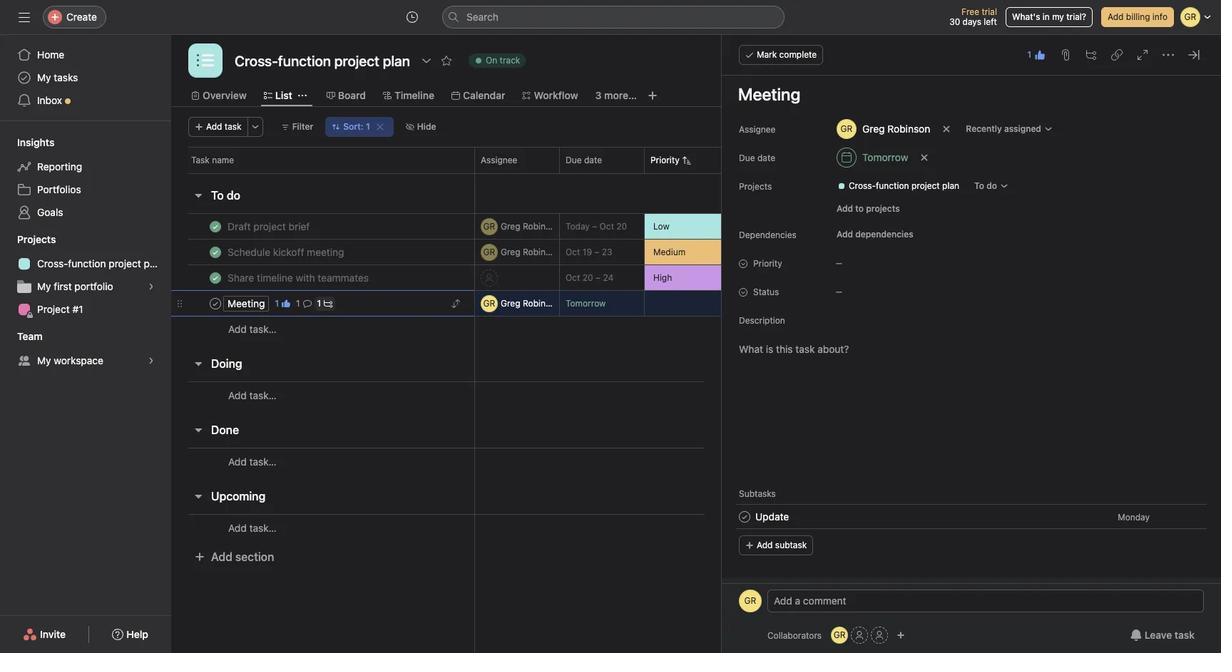 Task type: locate. For each thing, give the bounding box(es) containing it.
0 horizontal spatial plan
[[144, 257, 163, 270]]

add task… button down add a task to this section icon
[[228, 388, 277, 403]]

0 vertical spatial completed image
[[207, 244, 224, 261]]

0 horizontal spatial 20
[[583, 272, 593, 283]]

add task… up section
[[228, 522, 277, 534]]

row containing task name
[[171, 147, 867, 173]]

4 add task… from the top
[[228, 522, 277, 534]]

2 — from the top
[[836, 287, 842, 296]]

plan inside the projects element
[[144, 257, 163, 270]]

my inside teams element
[[37, 355, 51, 367]]

tasks
[[54, 71, 78, 83]]

billing
[[1126, 11, 1150, 22]]

function up my first portfolio link
[[68, 257, 106, 270]]

3 completed image from the top
[[207, 295, 224, 312]]

my left first
[[37, 280, 51, 292]]

add task… down add a task to this section icon
[[228, 389, 277, 401]]

add subtask image
[[1086, 49, 1097, 61]]

what's
[[1012, 11, 1040, 22]]

share timeline with teammates cell
[[171, 265, 475, 291]]

— inside popup button
[[836, 287, 842, 296]]

0 vertical spatial cross-function project plan link
[[832, 179, 965, 193]]

Share timeline with teammates text field
[[225, 271, 373, 285]]

today
[[566, 221, 590, 232]]

my
[[37, 71, 51, 83], [37, 280, 51, 292], [37, 355, 51, 367]]

my
[[1052, 11, 1064, 22]]

projects inside main content
[[739, 181, 772, 192]]

Completed checkbox
[[207, 218, 224, 235], [207, 244, 224, 261], [207, 269, 224, 286]]

2 vertical spatial oct
[[566, 272, 580, 283]]

free trial 30 days left
[[949, 6, 997, 27]]

add inside button
[[757, 540, 773, 551]]

collapse task list for this section image left to do button
[[193, 190, 204, 201]]

task for add task
[[225, 121, 242, 132]]

cross-function project plan link
[[832, 179, 965, 193], [9, 253, 163, 275]]

days
[[963, 16, 981, 27]]

add down overview link
[[206, 121, 222, 132]]

add down the meeting text box
[[228, 323, 247, 335]]

1 button
[[1023, 45, 1050, 65], [272, 296, 293, 311], [293, 296, 314, 311], [314, 296, 335, 311]]

0 vertical spatial project
[[912, 180, 940, 191]]

completed image inside schedule kickoff meeting cell
[[207, 244, 224, 261]]

0 vertical spatial completed checkbox
[[207, 218, 224, 235]]

2 my from the top
[[37, 280, 51, 292]]

add task… inside header to do tree grid
[[228, 323, 277, 335]]

completed image left the meeting text box
[[207, 295, 224, 312]]

priority inside meeting dialog
[[753, 258, 782, 269]]

priority down 'dependencies'
[[753, 258, 782, 269]]

1 horizontal spatial cross-
[[849, 180, 876, 191]]

hide
[[417, 121, 436, 132]]

add left to
[[837, 203, 853, 214]]

0 horizontal spatial priority
[[651, 155, 680, 165]]

projects
[[866, 203, 900, 214]]

collapse task list for this section image
[[193, 190, 204, 201], [193, 358, 204, 369]]

0 horizontal spatial gr button
[[739, 590, 762, 613]]

1 vertical spatial –
[[594, 247, 599, 257]]

0 vertical spatial completed image
[[207, 218, 224, 235]]

1 left clear image
[[366, 121, 370, 132]]

add task… button up upcoming button
[[228, 454, 277, 470]]

to do button
[[211, 183, 240, 208]]

add left section
[[211, 551, 232, 563]]

home
[[37, 49, 64, 61]]

0 vertical spatial tomorrow
[[862, 151, 908, 163]]

filter
[[292, 121, 313, 132]]

add task button
[[188, 117, 248, 137]]

complete
[[779, 49, 817, 60]]

task for leave task
[[1175, 629, 1195, 641]]

Draft project brief text field
[[225, 219, 314, 234]]

0 horizontal spatial completed checkbox
[[207, 295, 224, 312]]

completed image for oct 20 – 24
[[207, 269, 224, 286]]

1 vertical spatial collapse task list for this section image
[[193, 358, 204, 369]]

– right today
[[592, 221, 597, 232]]

20 left 24
[[583, 272, 593, 283]]

section
[[235, 551, 274, 563]]

completed image for completed checkbox inside the schedule kickoff meeting cell
[[207, 244, 224, 261]]

1
[[1027, 49, 1031, 60], [366, 121, 370, 132], [275, 298, 279, 308], [296, 298, 300, 308], [317, 298, 321, 308]]

do down name
[[227, 189, 240, 202]]

tomorrow down oct 20 – 24
[[566, 298, 606, 309]]

1 horizontal spatial to
[[974, 180, 984, 191]]

1 vertical spatial cross-function project plan link
[[9, 253, 163, 275]]

tab actions image
[[298, 91, 307, 100]]

filter button
[[274, 117, 320, 137]]

due right ascending image
[[739, 153, 755, 163]]

add down add to projects button
[[837, 229, 853, 240]]

home link
[[9, 44, 163, 66]]

due up today
[[566, 155, 582, 165]]

tomorrow
[[862, 151, 908, 163], [566, 298, 606, 309]]

4 task… from the top
[[249, 522, 277, 534]]

completed image for completed option within meeting dialog
[[736, 509, 753, 526]]

0 horizontal spatial cross-
[[37, 257, 68, 270]]

my left tasks
[[37, 71, 51, 83]]

oct for oct 19 – 23
[[566, 247, 580, 257]]

1 horizontal spatial cross-function project plan
[[849, 180, 959, 191]]

1 collapse task list for this section image from the top
[[193, 190, 204, 201]]

add dependencies button
[[830, 225, 920, 245]]

0 horizontal spatial function
[[68, 257, 106, 270]]

2 vertical spatial –
[[596, 272, 601, 283]]

1 left attachments: add a file to this task, meeting icon
[[1027, 49, 1031, 60]]

0 vertical spatial gr button
[[739, 590, 762, 613]]

1 vertical spatial function
[[68, 257, 106, 270]]

—
[[836, 259, 842, 267], [836, 287, 842, 296]]

projects up 'dependencies'
[[739, 181, 772, 192]]

0 vertical spatial —
[[836, 259, 842, 267]]

medium
[[653, 246, 686, 257]]

oct down oct 19 – 23
[[566, 272, 580, 283]]

project
[[37, 303, 70, 315]]

1 completed image from the top
[[207, 218, 224, 235]]

1 vertical spatial oct
[[566, 247, 580, 257]]

due inside main content
[[739, 153, 755, 163]]

header to do tree grid
[[171, 213, 867, 342]]

leave
[[1145, 629, 1172, 641]]

completed image
[[207, 218, 224, 235], [207, 269, 224, 286], [207, 295, 224, 312]]

greg robinson
[[862, 123, 930, 135], [501, 221, 560, 231], [501, 246, 560, 257], [501, 298, 560, 308]]

0 vertical spatial my
[[37, 71, 51, 83]]

medium button
[[645, 240, 729, 265]]

3 task… from the top
[[249, 455, 277, 468]]

completed image inside the share timeline with teammates cell
[[207, 269, 224, 286]]

add task… up upcoming button
[[228, 455, 277, 468]]

do
[[987, 180, 997, 191], [227, 189, 240, 202]]

ascending image
[[682, 156, 691, 165]]

0 horizontal spatial completed image
[[207, 244, 224, 261]]

add inside add billing info button
[[1108, 11, 1124, 22]]

– right "19"
[[594, 247, 599, 257]]

tomorrow inside dropdown button
[[862, 151, 908, 163]]

completed checkbox inside draft project brief cell
[[207, 218, 224, 235]]

0 vertical spatial –
[[592, 221, 597, 232]]

1 horizontal spatial do
[[987, 180, 997, 191]]

to do down name
[[211, 189, 240, 202]]

collapse task list for this section image left the done
[[193, 424, 204, 436]]

1 horizontal spatial completed checkbox
[[736, 509, 753, 526]]

task
[[191, 155, 210, 165]]

2 task… from the top
[[249, 389, 277, 401]]

0 vertical spatial task
[[225, 121, 242, 132]]

— up — popup button
[[836, 259, 842, 267]]

project up the portfolio
[[109, 257, 141, 270]]

due date
[[739, 153, 775, 163], [566, 155, 602, 165]]

completed checkbox down subtasks
[[736, 509, 753, 526]]

1 vertical spatial cross-
[[37, 257, 68, 270]]

2 vertical spatial completed checkbox
[[207, 269, 224, 286]]

2 vertical spatial completed image
[[207, 295, 224, 312]]

add left billing
[[1108, 11, 1124, 22]]

low
[[653, 221, 670, 231]]

full screen image
[[1137, 49, 1148, 61]]

1 horizontal spatial tomorrow
[[862, 151, 908, 163]]

cross-
[[849, 180, 876, 191], [37, 257, 68, 270]]

2 collapse task list for this section image from the top
[[193, 491, 204, 502]]

projects button
[[0, 233, 56, 247]]

None text field
[[231, 48, 414, 73]]

0 vertical spatial plan
[[942, 180, 959, 191]]

0 horizontal spatial due
[[566, 155, 582, 165]]

free
[[962, 6, 979, 17]]

cross- up to
[[849, 180, 876, 191]]

help button
[[103, 622, 158, 648]]

priority left ascending image
[[651, 155, 680, 165]]

oct left "19"
[[566, 247, 580, 257]]

completed image
[[207, 244, 224, 261], [736, 509, 753, 526]]

1 horizontal spatial task
[[1175, 629, 1195, 641]]

1 vertical spatial tomorrow
[[566, 298, 606, 309]]

3 my from the top
[[37, 355, 51, 367]]

Task Name text field
[[755, 509, 789, 525]]

add task… for third add task… button from the bottom of the page
[[228, 389, 277, 401]]

collapse task list for this section image
[[193, 424, 204, 436], [193, 491, 204, 502]]

1 vertical spatial —
[[836, 287, 842, 296]]

1 vertical spatial priority
[[753, 258, 782, 269]]

0 vertical spatial collapse task list for this section image
[[193, 424, 204, 436]]

1 task… from the top
[[249, 323, 277, 335]]

cross- up first
[[37, 257, 68, 270]]

1 horizontal spatial plan
[[942, 180, 959, 191]]

— inside dropdown button
[[836, 259, 842, 267]]

collapse task list for this section image for to do
[[193, 190, 204, 201]]

1 horizontal spatial completed image
[[736, 509, 753, 526]]

cross-function project plan link up projects
[[832, 179, 965, 193]]

0 horizontal spatial cross-function project plan link
[[9, 253, 163, 275]]

my down team
[[37, 355, 51, 367]]

do inside dropdown button
[[987, 180, 997, 191]]

Completed checkbox
[[207, 295, 224, 312], [736, 509, 753, 526]]

completed image inside main content
[[736, 509, 753, 526]]

add or remove collaborators image
[[897, 631, 905, 640]]

1 horizontal spatial cross-function project plan link
[[832, 179, 965, 193]]

task right leave
[[1175, 629, 1195, 641]]

completed image down subtasks
[[736, 509, 753, 526]]

1 vertical spatial my
[[37, 280, 51, 292]]

1 add task… button from the top
[[228, 322, 277, 337]]

high button
[[645, 265, 729, 290]]

0 horizontal spatial cross-function project plan
[[37, 257, 163, 270]]

add section button
[[188, 544, 280, 570]]

2 add task… from the top
[[228, 389, 277, 401]]

1 horizontal spatial gr button
[[831, 627, 848, 644]]

2 completed image from the top
[[207, 269, 224, 286]]

plan left to do dropdown button
[[942, 180, 959, 191]]

add a task to this section image
[[249, 358, 261, 369]]

global element
[[0, 35, 171, 121]]

cross-function project plan link inside main content
[[832, 179, 965, 193]]

date inside meeting dialog
[[757, 153, 775, 163]]

what's in my trial? button
[[1006, 7, 1093, 27]]

dependencies
[[855, 229, 913, 240]]

— down — dropdown button
[[836, 287, 842, 296]]

status
[[753, 287, 779, 297]]

completed image for today – oct 20
[[207, 218, 224, 235]]

1 vertical spatial cross-function project plan
[[37, 257, 163, 270]]

2 vertical spatial my
[[37, 355, 51, 367]]

— button
[[830, 282, 916, 302]]

– left 24
[[596, 272, 601, 283]]

2 completed checkbox from the top
[[207, 244, 224, 261]]

add task… row
[[171, 316, 867, 342], [171, 382, 867, 409], [171, 448, 867, 475], [171, 514, 867, 541]]

1 horizontal spatial due date
[[739, 153, 775, 163]]

1 horizontal spatial priority
[[753, 258, 782, 269]]

schedule kickoff meeting cell
[[171, 239, 475, 265]]

inbox
[[37, 94, 62, 106]]

to do down 'recently' on the right top of page
[[974, 180, 997, 191]]

completed image inside meeting cell
[[207, 295, 224, 312]]

sort:
[[343, 121, 364, 132]]

2 collapse task list for this section image from the top
[[193, 358, 204, 369]]

0 horizontal spatial to
[[211, 189, 224, 202]]

add dependencies
[[837, 229, 913, 240]]

0 horizontal spatial do
[[227, 189, 240, 202]]

greg inside dropdown button
[[862, 123, 885, 135]]

cross-function project plan up projects
[[849, 180, 959, 191]]

copy task link image
[[1111, 49, 1123, 61]]

1 inside dropdown button
[[366, 121, 370, 132]]

date
[[757, 153, 775, 163], [584, 155, 602, 165]]

due date right ascending image
[[739, 153, 775, 163]]

3 add task… row from the top
[[171, 448, 867, 475]]

clear due date image
[[920, 153, 929, 162]]

1 vertical spatial projects
[[17, 233, 56, 245]]

doing
[[211, 357, 242, 370]]

to down 'recently' on the right top of page
[[974, 180, 984, 191]]

oct up 23
[[600, 221, 614, 232]]

task… up section
[[249, 522, 277, 534]]

0 vertical spatial cross-function project plan
[[849, 180, 959, 191]]

task… up upcoming button
[[249, 455, 277, 468]]

row
[[171, 147, 867, 173], [188, 173, 849, 174], [171, 213, 867, 240], [171, 239, 867, 265], [171, 265, 867, 291], [171, 290, 867, 317]]

task… down add a task to this section icon
[[249, 389, 277, 401]]

gr button right collaborators
[[831, 627, 848, 644]]

greg robinson inside greg robinson dropdown button
[[862, 123, 930, 135]]

task…
[[249, 323, 277, 335], [249, 389, 277, 401], [249, 455, 277, 468], [249, 522, 277, 534]]

0 horizontal spatial task
[[225, 121, 242, 132]]

move tasks between sections image
[[452, 299, 460, 308]]

1 horizontal spatial 20
[[617, 221, 627, 232]]

due date down 3 in the top left of the page
[[566, 155, 602, 165]]

0 vertical spatial function
[[876, 180, 909, 191]]

help
[[126, 628, 148, 641]]

due
[[739, 153, 755, 163], [566, 155, 582, 165]]

1 my from the top
[[37, 71, 51, 83]]

0 vertical spatial collapse task list for this section image
[[193, 190, 204, 201]]

task inside meeting dialog
[[1175, 629, 1195, 641]]

1 vertical spatial completed checkbox
[[736, 509, 753, 526]]

1 horizontal spatial to do
[[974, 180, 997, 191]]

0 vertical spatial completed checkbox
[[207, 295, 224, 312]]

1 horizontal spatial date
[[757, 153, 775, 163]]

3 add task… from the top
[[228, 455, 277, 468]]

plan inside meeting dialog
[[942, 180, 959, 191]]

trial?
[[1067, 11, 1086, 22]]

tomorrow down greg robinson dropdown button
[[862, 151, 908, 163]]

robinson
[[888, 123, 930, 135], [523, 221, 560, 231], [523, 246, 560, 257], [523, 298, 560, 308]]

completed checkbox left the meeting text box
[[207, 295, 224, 312]]

to inside button
[[211, 189, 224, 202]]

– for oct 20
[[596, 272, 601, 283]]

main content
[[722, 69, 1221, 653]]

plan up see details, my first portfolio image
[[144, 257, 163, 270]]

gr button
[[739, 590, 762, 613], [831, 627, 848, 644]]

0 vertical spatial priority
[[651, 155, 680, 165]]

collapse task list for this section image left doing button
[[193, 358, 204, 369]]

1 horizontal spatial due
[[739, 153, 755, 163]]

recently assigned button
[[960, 119, 1059, 139]]

add inside add task button
[[206, 121, 222, 132]]

add task… down the meeting text box
[[228, 323, 277, 335]]

completed checkbox inside the share timeline with teammates cell
[[207, 269, 224, 286]]

add task… button up section
[[228, 520, 277, 536]]

my inside the projects element
[[37, 280, 51, 292]]

goals link
[[9, 201, 163, 224]]

project down clear due date image
[[912, 180, 940, 191]]

–
[[592, 221, 597, 232], [594, 247, 599, 257], [596, 272, 601, 283]]

collapse task list for this section image for third add task… row from the top of the page
[[193, 424, 204, 436]]

1 vertical spatial task
[[1175, 629, 1195, 641]]

0 vertical spatial projects
[[739, 181, 772, 192]]

completed image right see details, my first portfolio image
[[207, 269, 224, 286]]

team button
[[0, 330, 43, 344]]

1 vertical spatial collapse task list for this section image
[[193, 491, 204, 502]]

task… inside header to do tree grid
[[249, 323, 277, 335]]

gr button down the add subtask button
[[739, 590, 762, 613]]

cross-function project plan link up the portfolio
[[9, 253, 163, 275]]

robinson inside dropdown button
[[888, 123, 930, 135]]

portfolio
[[74, 280, 113, 292]]

1 right the meeting text box
[[275, 298, 279, 308]]

1 — from the top
[[836, 259, 842, 267]]

gr
[[483, 221, 495, 231], [483, 246, 495, 257], [483, 298, 495, 308], [744, 596, 756, 606], [834, 630, 846, 641]]

info
[[1153, 11, 1168, 22]]

due inside 'row'
[[566, 155, 582, 165]]

0 horizontal spatial projects
[[17, 233, 56, 245]]

to down task name
[[211, 189, 224, 202]]

1 horizontal spatial project
[[912, 180, 940, 191]]

meeting dialog
[[722, 35, 1221, 653]]

0 vertical spatial cross-
[[849, 180, 876, 191]]

timeline link
[[383, 88, 434, 103]]

completed image down to do button
[[207, 218, 224, 235]]

1 collapse task list for this section image from the top
[[193, 424, 204, 436]]

0 vertical spatial assignee
[[739, 124, 776, 135]]

add task… button down the meeting text box
[[228, 322, 277, 337]]

doing button
[[211, 351, 242, 377]]

search list box
[[442, 6, 785, 29]]

1 vertical spatial project
[[109, 257, 141, 270]]

1 add task… from the top
[[228, 323, 277, 335]]

completed checkbox for oct 20
[[207, 269, 224, 286]]

20
[[617, 221, 627, 232], [583, 272, 593, 283]]

my inside global element
[[37, 71, 51, 83]]

my for my tasks
[[37, 71, 51, 83]]

task left more actions image
[[225, 121, 242, 132]]

more actions image
[[251, 123, 259, 131]]

upcoming
[[211, 490, 265, 503]]

task… down the meeting text box
[[249, 323, 277, 335]]

projects down "goals"
[[17, 233, 56, 245]]

workspace
[[54, 355, 103, 367]]

1 horizontal spatial assignee
[[739, 124, 776, 135]]

add left subtask
[[757, 540, 773, 551]]

collapse task list for this section image left 'upcoming'
[[193, 491, 204, 502]]

cross-function project plan up the portfolio
[[37, 257, 163, 270]]

completed checkbox inside schedule kickoff meeting cell
[[207, 244, 224, 261]]

1 vertical spatial assignee
[[481, 155, 517, 165]]

1 vertical spatial completed image
[[736, 509, 753, 526]]

function up projects
[[876, 180, 909, 191]]

1 vertical spatial completed checkbox
[[207, 244, 224, 261]]

0 horizontal spatial project
[[109, 257, 141, 270]]

20 left low
[[617, 221, 627, 232]]

1 down "share timeline with teammates" text field
[[296, 298, 300, 308]]

do down 'recently' on the right top of page
[[987, 180, 997, 191]]

leave task
[[1145, 629, 1195, 641]]

cross-function project plan
[[849, 180, 959, 191], [37, 257, 163, 270]]

subtasks
[[739, 489, 776, 499]]

1 horizontal spatial projects
[[739, 181, 772, 192]]

1 vertical spatial plan
[[144, 257, 163, 270]]

completed image inside draft project brief cell
[[207, 218, 224, 235]]

1 horizontal spatial function
[[876, 180, 909, 191]]

to
[[974, 180, 984, 191], [211, 189, 224, 202]]

3 completed checkbox from the top
[[207, 269, 224, 286]]

0 vertical spatial 20
[[617, 221, 627, 232]]

0 horizontal spatial tomorrow
[[566, 298, 606, 309]]

add inside add to projects button
[[837, 203, 853, 214]]

1 completed checkbox from the top
[[207, 218, 224, 235]]

30
[[949, 16, 960, 27]]

do inside button
[[227, 189, 240, 202]]

completed image down to do button
[[207, 244, 224, 261]]

1 vertical spatial completed image
[[207, 269, 224, 286]]

remove assignee image
[[942, 125, 951, 133]]

add section
[[211, 551, 274, 563]]



Task type: describe. For each thing, give the bounding box(es) containing it.
collapse task list for this section image for 1st add task… row from the bottom of the page
[[193, 491, 204, 502]]

board link
[[327, 88, 366, 103]]

add to projects button
[[830, 199, 906, 219]]

task… for first add task… button
[[249, 323, 277, 335]]

row containing high
[[171, 265, 867, 291]]

to do button
[[968, 176, 1015, 196]]

sort: 1 button
[[325, 117, 394, 137]]

see details, my workspace image
[[147, 357, 155, 365]]

3 more… button
[[595, 88, 637, 103]]

— button
[[830, 253, 916, 273]]

add task… for first add task… button
[[228, 323, 277, 335]]

mark complete
[[757, 49, 817, 60]]

clear image
[[376, 123, 384, 131]]

create
[[66, 11, 97, 23]]

dependencies
[[739, 230, 797, 240]]

completed checkbox inside meeting cell
[[207, 295, 224, 312]]

completed checkbox for oct 19
[[207, 244, 224, 261]]

collaborators
[[767, 630, 822, 641]]

add down doing
[[228, 389, 247, 401]]

close details image
[[1188, 49, 1200, 61]]

task… for 2nd add task… button from the bottom of the page
[[249, 455, 277, 468]]

my workspace
[[37, 355, 103, 367]]

collapse task list for this section image for doing
[[193, 358, 204, 369]]

task… for 1st add task… button from the bottom
[[249, 522, 277, 534]]

greg robinson inside 'row'
[[501, 298, 560, 308]]

mark complete button
[[739, 45, 823, 65]]

0 horizontal spatial assignee
[[481, 155, 517, 165]]

see details, my first portfolio image
[[147, 282, 155, 291]]

add tab image
[[647, 90, 658, 101]]

main content containing greg robinson
[[722, 69, 1221, 653]]

attachments: add a file to this task, meeting image
[[1060, 49, 1071, 61]]

2 add task… button from the top
[[228, 388, 277, 403]]

19
[[583, 247, 592, 257]]

hide sidebar image
[[19, 11, 30, 23]]

oct for oct 20 – 24
[[566, 272, 580, 283]]

my tasks link
[[9, 66, 163, 89]]

Schedule kickoff meeting text field
[[225, 245, 348, 259]]

add subtask
[[757, 540, 807, 551]]

invite
[[40, 628, 66, 641]]

goals
[[37, 206, 63, 218]]

today – oct 20
[[566, 221, 627, 232]]

board
[[338, 89, 366, 101]]

on track
[[486, 55, 520, 66]]

task name
[[191, 155, 234, 165]]

list image
[[197, 52, 214, 69]]

tomorrow button
[[830, 145, 915, 170]]

0 horizontal spatial to do
[[211, 189, 240, 202]]

teams element
[[0, 324, 171, 375]]

low button
[[645, 214, 729, 239]]

23
[[602, 247, 612, 257]]

insights element
[[0, 130, 171, 227]]

overview link
[[191, 88, 247, 103]]

0 horizontal spatial due date
[[566, 155, 602, 165]]

due for main content containing greg robinson
[[739, 153, 755, 163]]

tomorrow inside header to do tree grid
[[566, 298, 606, 309]]

draft project brief cell
[[171, 213, 475, 240]]

0 vertical spatial oct
[[600, 221, 614, 232]]

assigned
[[1004, 123, 1041, 134]]

— for status
[[836, 287, 842, 296]]

add inside add section button
[[211, 551, 232, 563]]

team
[[17, 330, 43, 342]]

monday button
[[1118, 512, 1150, 522]]

add task
[[206, 121, 242, 132]]

insights
[[17, 136, 54, 148]]

task… for third add task… button from the bottom of the page
[[249, 389, 277, 401]]

#1
[[72, 303, 83, 315]]

add task… for 2nd add task… button from the bottom of the page
[[228, 455, 277, 468]]

1 down the share timeline with teammates cell
[[317, 298, 321, 308]]

leave task button
[[1121, 623, 1204, 648]]

add inside header to do tree grid
[[228, 323, 247, 335]]

insights button
[[0, 136, 54, 150]]

portfolios
[[37, 183, 81, 195]]

Task Name text field
[[729, 78, 1204, 111]]

done
[[211, 424, 239, 437]]

projects inside dropdown button
[[17, 233, 56, 245]]

show options image
[[421, 55, 432, 66]]

4 add task… button from the top
[[228, 520, 277, 536]]

to inside dropdown button
[[974, 180, 984, 191]]

oct 20 – 24
[[566, 272, 614, 283]]

1 inside meeting dialog
[[1027, 49, 1031, 60]]

description
[[739, 315, 785, 326]]

completed checkbox for today
[[207, 218, 224, 235]]

my tasks
[[37, 71, 78, 83]]

sort: 1
[[343, 121, 370, 132]]

projects element
[[0, 227, 171, 324]]

row containing 1
[[171, 290, 867, 317]]

list
[[275, 89, 292, 101]]

track
[[500, 55, 520, 66]]

my first portfolio
[[37, 280, 113, 292]]

cross- inside meeting dialog
[[849, 180, 876, 191]]

project inside meeting dialog
[[912, 180, 940, 191]]

recently assigned
[[966, 123, 1041, 134]]

trial
[[982, 6, 997, 17]]

to do inside dropdown button
[[974, 180, 997, 191]]

Meeting text field
[[225, 296, 269, 311]]

portfolios link
[[9, 178, 163, 201]]

assignee inside meeting dialog
[[739, 124, 776, 135]]

my for my workspace
[[37, 355, 51, 367]]

on
[[486, 55, 497, 66]]

1 add task… row from the top
[[171, 316, 867, 342]]

completed checkbox inside meeting dialog
[[736, 509, 753, 526]]

my for my first portfolio
[[37, 280, 51, 292]]

due date inside meeting dialog
[[739, 153, 775, 163]]

4 add task… row from the top
[[171, 514, 867, 541]]

add to projects
[[837, 203, 900, 214]]

add to starred image
[[441, 55, 452, 66]]

function inside the projects element
[[68, 257, 106, 270]]

add billing info
[[1108, 11, 1168, 22]]

cross-function project plan inside the projects element
[[37, 257, 163, 270]]

on track button
[[462, 51, 532, 71]]

— for priority
[[836, 259, 842, 267]]

overview
[[203, 89, 247, 101]]

invite button
[[14, 622, 75, 648]]

timeline
[[394, 89, 434, 101]]

subtask
[[775, 540, 807, 551]]

0 horizontal spatial date
[[584, 155, 602, 165]]

my first portfolio link
[[9, 275, 163, 298]]

– for oct 19
[[594, 247, 599, 257]]

function inside main content
[[876, 180, 909, 191]]

due for 'row' containing task name
[[566, 155, 582, 165]]

monday
[[1118, 512, 1150, 522]]

add billing info button
[[1101, 7, 1174, 27]]

reporting
[[37, 160, 82, 173]]

2 add task… row from the top
[[171, 382, 867, 409]]

meeting cell
[[171, 290, 475, 317]]

cross- inside the projects element
[[37, 257, 68, 270]]

my workspace link
[[9, 350, 163, 372]]

done button
[[211, 417, 239, 443]]

1 vertical spatial 20
[[583, 272, 593, 283]]

first
[[54, 280, 72, 292]]

more actions for this task image
[[1163, 49, 1174, 61]]

create button
[[43, 6, 106, 29]]

history image
[[407, 11, 418, 23]]

24
[[603, 272, 614, 283]]

cross-function project plan inside meeting dialog
[[849, 180, 959, 191]]

upcoming button
[[211, 484, 265, 509]]

add task… for 1st add task… button from the bottom
[[228, 522, 277, 534]]

hide button
[[399, 117, 443, 137]]

mark
[[757, 49, 777, 60]]

to
[[855, 203, 864, 214]]

oct 19 – 23
[[566, 247, 612, 257]]

workflow
[[534, 89, 578, 101]]

reporting link
[[9, 155, 163, 178]]

inbox link
[[9, 89, 163, 112]]

1 vertical spatial gr button
[[831, 627, 848, 644]]

add down the done
[[228, 455, 247, 468]]

3 add task… button from the top
[[228, 454, 277, 470]]

add up add section button
[[228, 522, 247, 534]]

add inside button
[[837, 229, 853, 240]]



Task type: vqa. For each thing, say whether or not it's contained in the screenshot.
Mark complete image related to Task name text field inside [example] evaluate new email marketing platform cell
no



